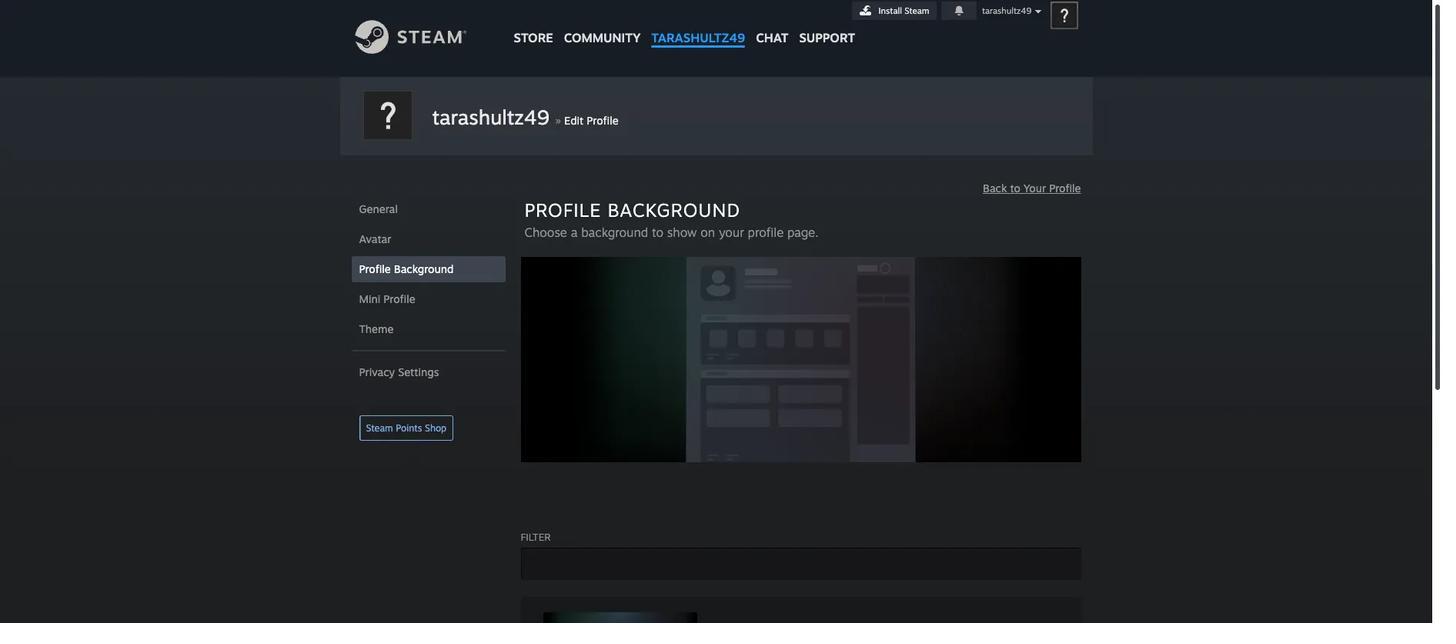 Task type: locate. For each thing, give the bounding box(es) containing it.
tarashultz49 link
[[646, 0, 751, 53], [432, 105, 550, 129]]

background inside profile background choose a background to show on your profile page.
[[608, 199, 741, 222]]

edit
[[564, 114, 584, 127]]

None text field
[[521, 549, 1082, 581]]

avatar link
[[352, 226, 506, 253]]

profile right your
[[1050, 182, 1082, 195]]

profile right 'edit'
[[587, 114, 619, 127]]

2 horizontal spatial tarashultz49
[[983, 5, 1032, 16]]

theme link
[[352, 316, 506, 343]]

profile up a
[[525, 199, 602, 222]]

0 vertical spatial tarashultz49 link
[[646, 0, 751, 53]]

0 vertical spatial steam
[[905, 5, 930, 16]]

privacy settings
[[359, 366, 439, 379]]

profile down avatar
[[359, 263, 391, 276]]

»
[[555, 112, 561, 128]]

background up show
[[608, 199, 741, 222]]

0 horizontal spatial to
[[652, 225, 664, 240]]

tarashultz49 » edit profile
[[432, 105, 619, 129]]

1 vertical spatial tarashultz49
[[652, 30, 746, 45]]

steam left points
[[366, 423, 393, 434]]

a
[[571, 225, 578, 240]]

profile background
[[359, 263, 454, 276]]

background
[[608, 199, 741, 222], [394, 263, 454, 276]]

0 horizontal spatial tarashultz49
[[432, 105, 550, 129]]

steam right install
[[905, 5, 930, 16]]

1 horizontal spatial background
[[608, 199, 741, 222]]

store
[[514, 30, 553, 45]]

to inside profile background choose a background to show on your profile page.
[[652, 225, 664, 240]]

steam
[[905, 5, 930, 16], [366, 423, 393, 434]]

support link
[[794, 0, 861, 49]]

1 vertical spatial background
[[394, 263, 454, 276]]

to left show
[[652, 225, 664, 240]]

profile right mini
[[384, 293, 416, 306]]

choose
[[525, 225, 568, 240]]

privacy settings link
[[352, 360, 506, 386]]

1 horizontal spatial tarashultz49 link
[[646, 0, 751, 53]]

0 horizontal spatial steam
[[366, 423, 393, 434]]

to left your
[[1011, 182, 1021, 195]]

profile
[[587, 114, 619, 127], [1050, 182, 1082, 195], [525, 199, 602, 222], [359, 263, 391, 276], [384, 293, 416, 306]]

2 vertical spatial tarashultz49
[[432, 105, 550, 129]]

back to your profile link
[[983, 182, 1082, 195]]

tarashultz49 link left »
[[432, 105, 550, 129]]

1 vertical spatial tarashultz49 link
[[432, 105, 550, 129]]

0 vertical spatial tarashultz49
[[983, 5, 1032, 16]]

profile inside "tarashultz49 » edit profile"
[[587, 114, 619, 127]]

profile
[[748, 225, 784, 240]]

general link
[[352, 196, 506, 223]]

background down avatar link
[[394, 263, 454, 276]]

tarashultz49
[[983, 5, 1032, 16], [652, 30, 746, 45], [432, 105, 550, 129]]

install steam
[[879, 5, 930, 16]]

to
[[1011, 182, 1021, 195], [652, 225, 664, 240]]

background for profile background choose a background to show on your profile page.
[[608, 199, 741, 222]]

profile inside profile background choose a background to show on your profile page.
[[525, 199, 602, 222]]

1 vertical spatial to
[[652, 225, 664, 240]]

page.
[[788, 225, 819, 240]]

0 horizontal spatial tarashultz49 link
[[432, 105, 550, 129]]

0 vertical spatial to
[[1011, 182, 1021, 195]]

0 vertical spatial background
[[608, 199, 741, 222]]

1 horizontal spatial steam
[[905, 5, 930, 16]]

tarashultz49 link left chat
[[646, 0, 751, 53]]

background
[[582, 225, 649, 240]]

avatar
[[359, 233, 392, 246]]

chat link
[[751, 0, 794, 49]]

0 horizontal spatial background
[[394, 263, 454, 276]]

mini profile link
[[352, 286, 506, 313]]



Task type: vqa. For each thing, say whether or not it's contained in the screenshot.
the topmost Background
yes



Task type: describe. For each thing, give the bounding box(es) containing it.
profile background link
[[352, 256, 506, 283]]

1 horizontal spatial to
[[1011, 182, 1021, 195]]

1 vertical spatial steam
[[366, 423, 393, 434]]

privacy
[[359, 366, 395, 379]]

steam points shop link
[[359, 416, 454, 441]]

filter
[[521, 532, 551, 544]]

back to your profile
[[983, 182, 1082, 195]]

1 horizontal spatial tarashultz49
[[652, 30, 746, 45]]

back
[[983, 182, 1008, 195]]

mini
[[359, 293, 381, 306]]

settings
[[398, 366, 439, 379]]

on
[[701, 225, 716, 240]]

edit profile link
[[564, 114, 619, 127]]

chat
[[756, 30, 789, 45]]

theme
[[359, 323, 394, 336]]

profile background choose a background to show on your profile page.
[[525, 199, 819, 240]]

support
[[800, 30, 856, 45]]

steam points shop
[[366, 423, 447, 434]]

background for profile background
[[394, 263, 454, 276]]

show
[[667, 225, 697, 240]]

points
[[396, 423, 422, 434]]

store link
[[509, 0, 559, 53]]

your
[[1024, 182, 1047, 195]]

mini profile
[[359, 293, 416, 306]]

shop
[[425, 423, 447, 434]]

community
[[564, 30, 641, 45]]

your
[[719, 225, 745, 240]]

general
[[359, 203, 398, 216]]

community link
[[559, 0, 646, 53]]

install
[[879, 5, 903, 16]]

install steam link
[[852, 2, 937, 20]]



